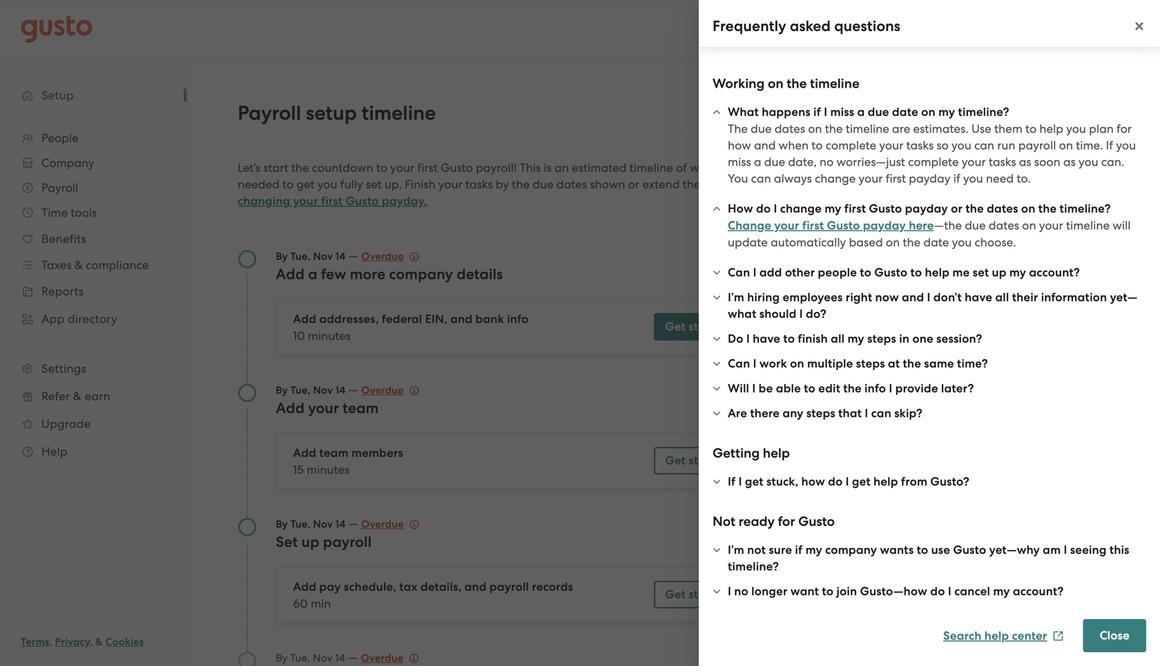 Task type: describe. For each thing, give the bounding box(es) containing it.
— for payroll
[[348, 517, 359, 531]]

team inside add team members 15 minutes
[[320, 446, 349, 461]]

0 vertical spatial miss
[[831, 105, 855, 119]]

add addresses, federal ein, and bank info 10 minutes
[[293, 312, 529, 343]]

for inside the due dates on the timeline are estimates. use them to help you plan for how and when to complete your tasks so you can run payroll on time. if you miss a due date, no worries—just complete your tasks as soon as you can. you can always change your first payday if you need to.
[[1117, 122, 1133, 136]]

0 vertical spatial if
[[814, 105, 822, 119]]

refer & earn link
[[14, 384, 173, 409]]

download our handy checklist of everything you'll need to get set up for your first payroll.
[[907, 200, 1085, 247]]

get inside download our handy checklist of everything you'll need to get set up for your first payroll.
[[1043, 216, 1061, 230]]

if inside the due dates on the timeline are estimates. use them to help you plan for how and when to complete your tasks so you can run payroll on time. if you miss a due date, no worries—just complete your tasks as soon as you can. you can always change your first payday if you need to.
[[1107, 139, 1114, 152]]

if i get stuck, how do i get help from gusto?
[[728, 475, 970, 489]]

2 as from the left
[[1064, 155, 1077, 169]]

not
[[748, 544, 766, 558]]

you inside "let's start the countdown to your first gusto payroll! this is an estimated                     timeline of what's needed to get you fully set up."
[[318, 178, 338, 191]]

1 horizontal spatial do
[[829, 475, 843, 489]]

up.
[[385, 178, 402, 191]]

i left cancel
[[949, 585, 952, 599]]

help
[[41, 445, 68, 459]]

do?
[[807, 307, 827, 321]]

info inside 'add addresses, federal ein, and bank info 10 minutes'
[[507, 312, 529, 327]]

14 for team
[[336, 385, 346, 397]]

dates inside finish your tasks by the due dates shown or extend them by changing your first gusto payday.
[[557, 178, 588, 191]]

change
[[728, 219, 772, 233]]

app
[[41, 312, 65, 326]]

0 vertical spatial steps
[[868, 332, 897, 346]]

due up always
[[765, 155, 786, 169]]

4 nov from the top
[[313, 653, 333, 665]]

info inside frequently asked questions 'dialog'
[[865, 382, 887, 396]]

0 horizontal spatial all
[[831, 332, 845, 346]]

app directory
[[41, 312, 118, 326]]

dates up you'll
[[988, 202, 1019, 216]]

2 horizontal spatial timeline?
[[1060, 202, 1112, 216]]

1 get started from the top
[[666, 320, 730, 334]]

for inside download our handy checklist of everything you'll need to get set up for your first payroll.
[[924, 233, 939, 247]]

estimated
[[572, 161, 627, 175]]

to.
[[1017, 172, 1032, 186]]

me
[[953, 266, 971, 280]]

seeing
[[1071, 544, 1108, 558]]

on right work
[[791, 357, 805, 371]]

to up right
[[861, 266, 872, 280]]

to down start
[[283, 178, 294, 191]]

i'm hiring employees right now and i don't have all their information yet— what should i do?
[[728, 291, 1139, 321]]

search
[[944, 629, 982, 644]]

by for set up payroll
[[276, 519, 288, 531]]

0 vertical spatial date
[[893, 105, 919, 119]]

the up happens
[[787, 76, 807, 92]]

1 vertical spatial account?
[[1014, 585, 1065, 599]]

0 horizontal spatial if
[[728, 475, 736, 489]]

to up soon
[[1026, 122, 1037, 136]]

my up change your first gusto payday here
[[825, 202, 842, 216]]

need inside the due dates on the timeline are estimates. use them to help you plan for how and when to complete your tasks so you can run payroll on time. if you miss a due date, no worries—just complete your tasks as soon as you can. you can always change your first payday if you need to.
[[987, 172, 1015, 186]]

gusto—how
[[861, 585, 928, 599]]

on up when
[[809, 122, 823, 136]]

soon
[[1035, 155, 1061, 169]]

1 horizontal spatial timeline?
[[959, 105, 1010, 119]]

i right stuck,
[[846, 475, 850, 489]]

close
[[1101, 629, 1131, 643]]

search help center
[[944, 629, 1048, 644]]

the
[[728, 122, 748, 136]]

i no longer want to join gusto—how do i cancel my account?
[[728, 585, 1065, 599]]

can i add other people to gusto to help me set up my account?
[[728, 266, 1081, 280]]

bank
[[476, 312, 504, 327]]

2 vertical spatial for
[[778, 514, 796, 530]]

tue, for a
[[291, 251, 311, 263]]

i right happens
[[825, 105, 828, 119]]

terms
[[21, 636, 50, 649]]

nov for your
[[313, 385, 333, 397]]

2 horizontal spatial tasks
[[990, 155, 1017, 169]]

needed
[[238, 178, 280, 191]]

download checklist
[[923, 255, 1032, 269]]

i inside i'm not sure if my company wants to use gusto yet—why am i seeing this timeline?
[[1065, 544, 1068, 558]]

of inside "let's start the countdown to your first gusto payroll! this is an estimated                     timeline of what's needed to get you fully set up."
[[677, 161, 688, 175]]

checklist inside download our handy checklist of everything you'll need to get set up for your first payroll.
[[1025, 200, 1071, 214]]

our
[[966, 200, 984, 214]]

refer
[[41, 390, 70, 404]]

working on the timeline
[[713, 76, 860, 92]]

getting help
[[713, 446, 791, 462]]

or for shown
[[629, 178, 640, 191]]

federal
[[382, 312, 423, 327]]

are there any steps that i can skip?
[[728, 407, 923, 421]]

can for can i work on multiple steps at the same time?
[[728, 357, 751, 371]]

download for download checklist
[[923, 255, 981, 269]]

0 horizontal spatial complete
[[826, 139, 877, 152]]

my up estimates.
[[939, 105, 956, 119]]

the inside "let's start the countdown to your first gusto payroll! this is an estimated                     timeline of what's needed to get you fully set up."
[[291, 161, 309, 175]]

dates inside —the due dates on your timeline will update automatically based on the date you choose.
[[989, 219, 1020, 233]]

what to have ready
[[907, 176, 1030, 191]]

reports
[[41, 285, 84, 299]]

able
[[777, 382, 802, 396]]

the inside —the due dates on your timeline will update automatically based on the date you choose.
[[903, 236, 921, 249]]

are
[[893, 122, 911, 136]]

tue, for your
[[291, 385, 311, 397]]

based
[[850, 236, 884, 249]]

a inside the due dates on the timeline are estimates. use them to help you plan for how and when to complete your tasks so you can run payroll on time. if you miss a due date, no worries—just complete your tasks as soon as you can. you can always change your first payday if you need to.
[[755, 155, 762, 169]]

get for add your team
[[666, 454, 686, 468]]

i left work
[[754, 357, 757, 371]]

join
[[837, 585, 858, 599]]

to up up.
[[377, 161, 388, 175]]

i left be
[[753, 382, 756, 396]]

15
[[293, 463, 304, 477]]

of inside download our handy checklist of everything you'll need to get set up for your first payroll.
[[1074, 200, 1085, 214]]

0 vertical spatial account?
[[1030, 266, 1081, 280]]

this
[[1110, 544, 1130, 558]]

miss inside the due dates on the timeline are estimates. use them to help you plan for how and when to complete your tasks so you can run payroll on time. if you miss a due date, no worries—just complete your tasks as soon as you can. you can always change your first payday if you need to.
[[728, 155, 752, 169]]

setup
[[41, 88, 74, 102]]

1 horizontal spatial &
[[95, 636, 103, 649]]

on left time.
[[1060, 139, 1074, 152]]

add your team
[[276, 400, 379, 417]]

overdue button for team
[[362, 383, 419, 399]]

0 vertical spatial team
[[343, 400, 379, 417]]

i'm for i'm not sure if my company wants to use gusto yet—why am i seeing this timeline?
[[728, 544, 745, 558]]

have for what to have ready
[[960, 176, 991, 191]]

i down at
[[890, 382, 893, 396]]

get started for payroll
[[666, 588, 730, 602]]

2 vertical spatial do
[[931, 585, 946, 599]]

—the
[[935, 219, 963, 233]]

to up date,
[[812, 139, 823, 152]]

—the due dates on your timeline will update automatically based on the date you choose.
[[728, 219, 1132, 249]]

company inside i'm not sure if my company wants to use gusto yet—why am i seeing this timeline?
[[826, 544, 878, 558]]

if inside i'm not sure if my company wants to use gusto yet—why am i seeing this timeline?
[[796, 544, 803, 558]]

am
[[1044, 544, 1062, 558]]

14 for payroll
[[336, 519, 346, 531]]

the right at
[[904, 357, 922, 371]]

1 vertical spatial checklist
[[984, 255, 1032, 269]]

hiring
[[748, 291, 780, 305]]

first up change your first gusto payday here
[[845, 202, 867, 216]]

1 started from the top
[[689, 320, 730, 334]]

terms link
[[21, 636, 50, 649]]

details
[[457, 266, 503, 283]]

overdue button for few
[[362, 248, 419, 265]]

1 vertical spatial payday
[[906, 202, 949, 216]]

and inside 'add addresses, federal ein, and bank info 10 minutes'
[[451, 312, 473, 327]]

gusto navigation element
[[0, 59, 187, 488]]

any
[[783, 407, 804, 421]]

not
[[713, 514, 736, 530]]

home image
[[21, 16, 93, 43]]

gusto inside "let's start the countdown to your first gusto payroll! this is an estimated                     timeline of what's needed to get you fully set up."
[[441, 161, 473, 175]]

0 vertical spatial company
[[389, 266, 453, 283]]

can i work on multiple steps at the same time?
[[728, 357, 989, 371]]

by tue, nov 14 — for a
[[276, 249, 362, 263]]

2 horizontal spatial can
[[975, 139, 995, 152]]

my right cancel
[[994, 585, 1011, 599]]

that
[[839, 407, 863, 421]]

the right handy
[[1039, 202, 1058, 216]]

let's start the countdown to your first gusto payroll! this is an estimated                     timeline of what's needed to get you fully set up.
[[238, 161, 725, 191]]

the inside finish your tasks by the due dates shown or extend them by changing your first gusto payday.
[[512, 178, 530, 191]]

provide
[[896, 382, 939, 396]]

timeline inside "let's start the countdown to your first gusto payroll! this is an estimated                     timeline of what's needed to get you fully set up."
[[630, 161, 674, 175]]

2 vertical spatial up
[[302, 534, 320, 551]]

or for payday
[[952, 202, 963, 216]]

later?
[[942, 382, 975, 396]]

1 vertical spatial no
[[735, 585, 749, 599]]

first inside the due dates on the timeline are estimates. use them to help you plan for how and when to complete your tasks so you can run payroll on time. if you miss a due date, no worries—just complete your tasks as soon as you can. you can always change your first payday if you need to.
[[886, 172, 907, 186]]

frequently asked questions dialog
[[699, 0, 1161, 667]]

same
[[925, 357, 955, 371]]

to inside download our handy checklist of everything you'll need to get set up for your first payroll.
[[1029, 216, 1040, 230]]

from
[[902, 475, 928, 489]]

setup link
[[14, 83, 173, 108]]

min
[[311, 597, 331, 611]]

cookies
[[106, 636, 144, 649]]

extend
[[643, 178, 680, 191]]

people
[[819, 266, 858, 280]]

will
[[1113, 219, 1132, 233]]

payday inside the due dates on the timeline are estimates. use them to help you plan for how and when to complete your tasks so you can run payroll on time. if you miss a due date, no worries—just complete your tasks as soon as you can. you can always change your first payday if you need to.
[[910, 172, 951, 186]]

get started button for add your team
[[655, 447, 741, 475]]

will i be able to edit the info i provide later?
[[728, 382, 975, 396]]

you up our
[[964, 172, 984, 186]]

i down always
[[774, 202, 778, 216]]

you down time.
[[1079, 155, 1099, 169]]

the right edit
[[844, 382, 862, 396]]

to left edit
[[805, 382, 816, 396]]

my up can i work on multiple steps at the same time?
[[848, 332, 865, 346]]

1 get from the top
[[666, 320, 686, 334]]

4 14 from the top
[[336, 653, 345, 665]]

you inside —the due dates on your timeline will update automatically based on the date you choose.
[[953, 236, 973, 249]]

my inside i'm not sure if my company wants to use gusto yet—why am i seeing this timeline?
[[806, 544, 823, 558]]

on up estimates.
[[922, 105, 936, 119]]

date inside —the due dates on your timeline will update automatically based on the date you choose.
[[924, 236, 950, 249]]

set up payroll
[[276, 534, 372, 551]]

what for what to have ready
[[907, 176, 941, 191]]

use
[[972, 122, 992, 136]]

2 horizontal spatial a
[[858, 105, 866, 119]]

your inside "let's start the countdown to your first gusto payroll! this is an estimated                     timeline of what's needed to get you fully set up."
[[391, 161, 415, 175]]

you up time.
[[1067, 122, 1087, 136]]

don't
[[934, 291, 963, 305]]

1 get started button from the top
[[655, 313, 741, 341]]

records
[[532, 580, 574, 595]]

due up worries—just
[[868, 105, 890, 119]]

will
[[728, 382, 750, 396]]

can.
[[1102, 155, 1125, 169]]

them inside the due dates on the timeline are estimates. use them to help you plan for how and when to complete your tasks so you can run payroll on time. if you miss a due date, no worries—just complete your tasks as soon as you can. you can always change your first payday if you need to.
[[995, 122, 1023, 136]]

on down to.
[[1022, 202, 1036, 216]]

always
[[775, 172, 813, 186]]

add for add addresses, federal ein, and bank info 10 minutes
[[293, 312, 317, 327]]

to left join
[[823, 585, 834, 599]]

1 horizontal spatial can
[[872, 407, 892, 421]]

ready inside frequently asked questions 'dialog'
[[739, 514, 775, 530]]

on up payroll.
[[1023, 219, 1037, 233]]

my up their at the top right of page
[[1010, 266, 1027, 280]]

benefits
[[41, 232, 86, 246]]

i left add
[[754, 266, 757, 280]]

timeline right setup
[[362, 102, 436, 125]]

earn
[[85, 390, 111, 404]]

0 horizontal spatial a
[[308, 266, 318, 283]]

on up happens
[[768, 76, 784, 92]]

i down getting
[[739, 475, 743, 489]]

1 vertical spatial change
[[781, 202, 822, 216]]

time?
[[958, 357, 989, 371]]

i right that
[[865, 407, 869, 421]]

should
[[760, 307, 797, 321]]

nov for up
[[313, 519, 333, 531]]

how
[[728, 202, 754, 216]]

i'm not sure if my company wants to use gusto yet—why am i seeing this timeline?
[[728, 544, 1130, 574]]

plan
[[1090, 122, 1115, 136]]

help left center
[[985, 629, 1010, 644]]

timeline inside —the due dates on your timeline will update automatically based on the date you choose.
[[1067, 219, 1111, 233]]

have for do i have to finish all my steps in one session?
[[753, 332, 781, 346]]

1 horizontal spatial how
[[802, 475, 826, 489]]

on right based
[[887, 236, 901, 249]]

you up can.
[[1117, 139, 1137, 152]]

estimates.
[[914, 122, 969, 136]]



Task type: vqa. For each thing, say whether or not it's contained in the screenshot.
Gusto inside the button
yes



Task type: locate. For each thing, give the bounding box(es) containing it.
get started
[[666, 320, 730, 334], [666, 454, 730, 468], [666, 588, 730, 602]]

, left privacy
[[50, 636, 52, 649]]

all right finish
[[831, 332, 845, 346]]

0 vertical spatial i'm
[[728, 291, 745, 305]]

1 vertical spatial company
[[826, 544, 878, 558]]

payroll setup timeline
[[238, 102, 436, 125]]

3 get from the top
[[666, 588, 686, 602]]

first up finish
[[418, 161, 438, 175]]

have up our
[[960, 176, 991, 191]]

miss up you
[[728, 155, 752, 169]]

set
[[276, 534, 298, 551]]

if right sure
[[796, 544, 803, 558]]

i right am
[[1065, 544, 1068, 558]]

or inside frequently asked questions 'dialog'
[[952, 202, 963, 216]]

— for team
[[348, 383, 359, 397]]

2 by tue, nov 14 — from the top
[[276, 383, 362, 397]]

download for download our handy checklist of everything you'll need to get set up for your first payroll.
[[907, 200, 963, 214]]

, left cookies button
[[90, 636, 93, 649]]

to inside i'm not sure if my company wants to use gusto yet—why am i seeing this timeline?
[[917, 544, 929, 558]]

by tue, nov 14 —
[[276, 249, 362, 263], [276, 383, 362, 397], [276, 517, 362, 531], [276, 651, 361, 665]]

1 vertical spatial them
[[683, 178, 711, 191]]

of
[[677, 161, 688, 175], [1074, 200, 1085, 214]]

tasks down payroll!
[[466, 178, 493, 191]]

directory
[[68, 312, 118, 326]]

minutes
[[308, 329, 351, 343], [307, 463, 350, 477]]

0 horizontal spatial how
[[728, 139, 752, 152]]

complete up worries—just
[[826, 139, 877, 152]]

2 vertical spatial get started button
[[655, 582, 741, 609]]

0 vertical spatial what
[[728, 105, 759, 119]]

0 horizontal spatial by
[[496, 178, 509, 191]]

for up sure
[[778, 514, 796, 530]]

0 vertical spatial a
[[858, 105, 866, 119]]

i'm for i'm hiring employees right now and i don't have all their information yet— what should i do?
[[728, 291, 745, 305]]

to left use
[[917, 544, 929, 558]]

cookies button
[[106, 634, 144, 651]]

minutes inside 'add addresses, federal ein, and bank info 10 minutes'
[[308, 329, 351, 343]]

checklist down choose.
[[984, 255, 1032, 269]]

timeline up extend
[[630, 161, 674, 175]]

and
[[755, 139, 776, 152], [903, 291, 925, 305], [451, 312, 473, 327], [465, 580, 487, 595]]

1 vertical spatial miss
[[728, 155, 752, 169]]

tax
[[400, 580, 418, 595]]

info down can i work on multiple steps at the same time?
[[865, 382, 887, 396]]

help link
[[14, 440, 173, 464]]

up inside download our handy checklist of everything you'll need to get set up for your first payroll.
[[907, 233, 921, 247]]

and inside i'm hiring employees right now and i don't have all their information yet— what should i do?
[[903, 291, 925, 305]]

set inside frequently asked questions 'dialog'
[[973, 266, 990, 280]]

longer
[[752, 585, 788, 599]]

due inside —the due dates on your timeline will update automatically based on the date you choose.
[[966, 219, 987, 233]]

everything
[[907, 216, 965, 230]]

list
[[0, 126, 187, 466]]

by up set
[[276, 519, 288, 531]]

1 by tue, nov 14 — from the top
[[276, 249, 362, 263]]

3 get started button from the top
[[655, 582, 741, 609]]

by down payroll!
[[496, 178, 509, 191]]

0 horizontal spatial as
[[1020, 155, 1032, 169]]

overdue button for payroll
[[362, 517, 419, 533]]

first inside download our handy checklist of everything you'll need to get set up for your first payroll.
[[969, 233, 989, 247]]

started down are
[[689, 454, 730, 468]]

start
[[264, 161, 289, 175]]

2 vertical spatial timeline?
[[728, 560, 780, 574]]

set right me
[[973, 266, 990, 280]]

due down is
[[533, 178, 554, 191]]

& left earn
[[73, 390, 82, 404]]

1 tue, from the top
[[291, 251, 311, 263]]

my
[[939, 105, 956, 119], [825, 202, 842, 216], [1010, 266, 1027, 280], [848, 332, 865, 346], [806, 544, 823, 558], [994, 585, 1011, 599]]

what happens if i miss a due date on my timeline?
[[728, 105, 1010, 119]]

information
[[1042, 291, 1108, 305]]

1 vertical spatial need
[[998, 216, 1026, 230]]

1 by from the left
[[496, 178, 509, 191]]

download inside download our handy checklist of everything you'll need to get set up for your first payroll.
[[907, 200, 963, 214]]

help left me
[[926, 266, 950, 280]]

do right stuck,
[[829, 475, 843, 489]]

tue, for up
[[291, 519, 311, 531]]

gusto?
[[931, 475, 970, 489]]

need inside download our handy checklist of everything you'll need to get set up for your first payroll.
[[998, 216, 1026, 230]]

1 vertical spatial steps
[[857, 357, 886, 371]]

& inside list
[[73, 390, 82, 404]]

0 vertical spatial tasks
[[907, 139, 934, 152]]

1 vertical spatial minutes
[[307, 463, 350, 477]]

2 vertical spatial set
[[973, 266, 990, 280]]

settings
[[41, 362, 86, 376]]

0 horizontal spatial if
[[796, 544, 803, 558]]

if
[[1107, 139, 1114, 152], [728, 475, 736, 489]]

help
[[1040, 122, 1064, 136], [926, 266, 950, 280], [763, 446, 791, 462], [874, 475, 899, 489], [985, 629, 1010, 644]]

what's
[[690, 161, 725, 175]]

or inside finish your tasks by the due dates shown or extend them by changing your first gusto payday.
[[629, 178, 640, 191]]

2 vertical spatial get
[[666, 588, 686, 602]]

them up run
[[995, 122, 1023, 136]]

2 horizontal spatial if
[[954, 172, 961, 186]]

i right do
[[747, 332, 750, 346]]

first
[[418, 161, 438, 175], [886, 172, 907, 186], [321, 194, 343, 208], [845, 202, 867, 216], [803, 219, 825, 233], [969, 233, 989, 247]]

set for download our handy checklist of everything you'll need to get set up for your first payroll.
[[1064, 216, 1080, 230]]

0 horizontal spatial timeline?
[[728, 560, 780, 574]]

1 vertical spatial i'm
[[728, 544, 745, 558]]

team left members
[[320, 446, 349, 461]]

2 horizontal spatial set
[[1064, 216, 1080, 230]]

set inside "let's start the countdown to your first gusto payroll! this is an estimated                     timeline of what's needed to get you fully set up."
[[366, 178, 382, 191]]

0 vertical spatial can
[[728, 266, 751, 280]]

for
[[1117, 122, 1133, 136], [924, 233, 939, 247], [778, 514, 796, 530]]

0 vertical spatial all
[[996, 291, 1010, 305]]

1 vertical spatial ready
[[739, 514, 775, 530]]

add for add your team
[[276, 400, 305, 417]]

i'm inside i'm not sure if my company wants to use gusto yet—why am i seeing this timeline?
[[728, 544, 745, 558]]

0 vertical spatial download
[[907, 200, 963, 214]]

download down —the due dates on your timeline will update automatically based on the date you choose.
[[923, 255, 981, 269]]

change down date,
[[815, 172, 856, 186]]

get started button for set up payroll
[[655, 582, 741, 609]]

minutes inside add team members 15 minutes
[[307, 463, 350, 477]]

upgrade
[[41, 417, 91, 431]]

no left longer
[[735, 585, 749, 599]]

1 nov from the top
[[313, 251, 333, 263]]

how down the the
[[728, 139, 752, 152]]

— for few
[[348, 249, 359, 263]]

by tue, nov 14 — up few on the left
[[276, 249, 362, 263]]

0 horizontal spatial ready
[[739, 514, 775, 530]]

tasks inside finish your tasks by the due dates shown or extend them by changing your first gusto payday.
[[466, 178, 493, 191]]

0 horizontal spatial set
[[366, 178, 382, 191]]

get
[[666, 320, 686, 334], [666, 454, 686, 468], [666, 588, 686, 602]]

so
[[937, 139, 949, 152]]

up for my
[[993, 266, 1007, 280]]

& left cookies button
[[95, 636, 103, 649]]

first inside finish your tasks by the due dates shown or extend them by changing your first gusto payday.
[[321, 194, 343, 208]]

1 vertical spatial get
[[666, 454, 686, 468]]

0 vertical spatial change
[[815, 172, 856, 186]]

have
[[960, 176, 991, 191], [966, 291, 993, 305], [753, 332, 781, 346]]

frequently
[[713, 18, 787, 35]]

timeline inside the due dates on the timeline are estimates. use them to help you plan for how and when to complete your tasks so you can run payroll on time. if you miss a due date, no worries—just complete your tasks as soon as you can. you can always change your first payday if you need to.
[[846, 122, 890, 136]]

add
[[276, 266, 305, 283], [293, 312, 317, 327], [276, 400, 305, 417], [293, 446, 317, 461], [293, 580, 317, 595]]

0 vertical spatial for
[[1117, 122, 1133, 136]]

payroll inside add pay schedule, tax details, and payroll records 60 min
[[490, 580, 529, 595]]

1 vertical spatial do
[[829, 475, 843, 489]]

0 vertical spatial need
[[987, 172, 1015, 186]]

can
[[728, 266, 751, 280], [728, 357, 751, 371]]

help inside the due dates on the timeline are estimates. use them to help you plan for how and when to complete your tasks so you can run payroll on time. if you miss a due date, no worries—just complete your tasks as soon as you can. you can always change your first payday if you need to.
[[1040, 122, 1064, 136]]

started for set up payroll
[[689, 588, 730, 602]]

up right set
[[302, 534, 320, 551]]

1 vertical spatial get started button
[[655, 447, 741, 475]]

how do i change my first gusto payday or the dates on the timeline?
[[728, 202, 1112, 216]]

0 vertical spatial how
[[728, 139, 752, 152]]

company
[[389, 266, 453, 283], [826, 544, 878, 558]]

set inside download our handy checklist of everything you'll need to get set up for your first payroll.
[[1064, 216, 1080, 230]]

add team members 15 minutes
[[293, 446, 404, 477]]

have inside i'm hiring employees right now and i don't have all their information yet— what should i do?
[[966, 291, 993, 305]]

by tue, nov 14 — for up
[[276, 517, 362, 531]]

by tue, nov 14 — for your
[[276, 383, 362, 397]]

2 get started button from the top
[[655, 447, 741, 475]]

need
[[987, 172, 1015, 186], [998, 216, 1026, 230]]

i'm inside i'm hiring employees right now and i don't have all their information yet— what should i do?
[[728, 291, 745, 305]]

i left longer
[[728, 585, 732, 599]]

0 vertical spatial complete
[[826, 139, 877, 152]]

payroll
[[238, 102, 301, 125]]

by for add your team
[[276, 385, 288, 397]]

0 vertical spatial get started
[[666, 320, 730, 334]]

2 vertical spatial if
[[796, 544, 803, 558]]

the down this
[[512, 178, 530, 191]]

in
[[900, 332, 910, 346]]

0 vertical spatial no
[[820, 155, 834, 169]]

of down time.
[[1074, 200, 1085, 214]]

you up changing your first gusto payday. 'button'
[[318, 178, 338, 191]]

gusto inside finish your tasks by the due dates shown or extend them by changing your first gusto payday.
[[346, 194, 379, 208]]

tue, up set
[[291, 519, 311, 531]]

payroll up "pay"
[[323, 534, 372, 551]]

no inside the due dates on the timeline are estimates. use them to help you plan for how and when to complete your tasks so you can run payroll on time. if you miss a due date, no worries—just complete your tasks as soon as you can. you can always change your first payday if you need to.
[[820, 155, 834, 169]]

1 horizontal spatial as
[[1064, 155, 1077, 169]]

1 vertical spatial set
[[1064, 216, 1080, 230]]

3 by tue, nov 14 — from the top
[[276, 517, 362, 531]]

add inside add pay schedule, tax details, and payroll records 60 min
[[293, 580, 317, 595]]

i'm up what
[[728, 291, 745, 305]]

0 vertical spatial have
[[960, 176, 991, 191]]

run
[[998, 139, 1016, 152]]

3 nov from the top
[[313, 519, 333, 531]]

2 get started from the top
[[666, 454, 730, 468]]

company up the ein,
[[389, 266, 453, 283]]

if right happens
[[814, 105, 822, 119]]

3 14 from the top
[[336, 519, 346, 531]]

your inside —the due dates on your timeline will update automatically based on the date you choose.
[[1040, 219, 1064, 233]]

overdue button
[[362, 248, 419, 265], [362, 383, 419, 399], [362, 517, 419, 533], [361, 651, 419, 667]]

1 horizontal spatial by
[[714, 178, 728, 191]]

and inside the due dates on the timeline are estimates. use them to help you plan for how and when to complete your tasks so you can run payroll on time. if you miss a due date, no worries—just complete your tasks as soon as you can. you can always change your first payday if you need to.
[[755, 139, 776, 152]]

1 horizontal spatial complete
[[909, 155, 960, 169]]

60
[[293, 597, 308, 611]]

overdue for payroll
[[362, 519, 404, 531]]

gusto inside i'm not sure if my company wants to use gusto yet—why am i seeing this timeline?
[[954, 544, 987, 558]]

1 vertical spatial complete
[[909, 155, 960, 169]]

0 horizontal spatial what
[[728, 105, 759, 119]]

settings link
[[14, 357, 173, 381]]

1 vertical spatial timeline?
[[1060, 202, 1112, 216]]

get inside "let's start the countdown to your first gusto payroll! this is an estimated                     timeline of what's needed to get you fully set up."
[[297, 178, 315, 191]]

payday up how do i change my first gusto payday or the dates on the timeline?
[[910, 172, 951, 186]]

1 horizontal spatial up
[[907, 233, 921, 247]]

by for add a few more company details
[[276, 251, 288, 263]]

add inside 'add addresses, federal ein, and bank info 10 minutes'
[[293, 312, 317, 327]]

at
[[889, 357, 901, 371]]

14 for few
[[336, 251, 346, 263]]

minutes right 15
[[307, 463, 350, 477]]

0 vertical spatial ready
[[994, 176, 1030, 191]]

14
[[336, 251, 346, 263], [336, 385, 346, 397], [336, 519, 346, 531], [336, 653, 345, 665]]

3 started from the top
[[689, 588, 730, 602]]

0 horizontal spatial payroll
[[323, 534, 372, 551]]

add for add pay schedule, tax details, and payroll records 60 min
[[293, 580, 317, 595]]

a left few on the left
[[308, 266, 318, 283]]

0 horizontal spatial can
[[752, 172, 772, 186]]

2 started from the top
[[689, 454, 730, 468]]

sure
[[769, 544, 793, 558]]

i left don't
[[928, 291, 931, 305]]

all inside i'm hiring employees right now and i don't have all their information yet— what should i do?
[[996, 291, 1010, 305]]

2 get from the top
[[666, 454, 686, 468]]

4 by from the top
[[276, 653, 288, 665]]

this
[[520, 161, 541, 175]]

1 horizontal spatial miss
[[831, 105, 855, 119]]

nov down min at the left bottom of the page
[[313, 653, 333, 665]]

team
[[343, 400, 379, 417], [320, 446, 349, 461]]

miss right happens
[[831, 105, 855, 119]]

nov for a
[[313, 251, 333, 263]]

to down so
[[944, 176, 957, 191]]

0 vertical spatial &
[[73, 390, 82, 404]]

0 vertical spatial timeline?
[[959, 105, 1010, 119]]

2 vertical spatial payday
[[864, 219, 907, 233]]

my right sure
[[806, 544, 823, 558]]

2 i'm from the top
[[728, 544, 745, 558]]

date up are
[[893, 105, 919, 119]]

2 tue, from the top
[[291, 385, 311, 397]]

members
[[352, 446, 404, 461]]

payday inside button
[[864, 219, 907, 233]]

update
[[728, 236, 768, 249]]

to up payroll.
[[1029, 216, 1040, 230]]

there
[[751, 407, 780, 421]]

and inside add pay schedule, tax details, and payroll records 60 min
[[465, 580, 487, 595]]

1 vertical spatial &
[[95, 636, 103, 649]]

3 tue, from the top
[[291, 519, 311, 531]]

changing
[[238, 194, 290, 208]]

questions
[[835, 18, 901, 35]]

overdue for few
[[362, 251, 404, 263]]

change inside the due dates on the timeline are estimates. use them to help you plan for how and when to complete your tasks so you can run payroll on time. if you miss a due date, no worries—just complete your tasks as soon as you can. you can always change your first payday if you need to.
[[815, 172, 856, 186]]

1 horizontal spatial ready
[[994, 176, 1030, 191]]

0 horizontal spatial date
[[893, 105, 919, 119]]

2 horizontal spatial payroll
[[1019, 139, 1057, 152]]

up down everything
[[907, 233, 921, 247]]

your inside download our handy checklist of everything you'll need to get set up for your first payroll.
[[942, 233, 966, 247]]

1 , from the left
[[50, 636, 52, 649]]

1 horizontal spatial if
[[1107, 139, 1114, 152]]

help left "from"
[[874, 475, 899, 489]]

1 as from the left
[[1020, 155, 1032, 169]]

tue,
[[291, 251, 311, 263], [291, 385, 311, 397], [291, 519, 311, 531], [290, 653, 310, 665]]

2 vertical spatial steps
[[807, 407, 836, 421]]

1 vertical spatial team
[[320, 446, 349, 461]]

your inside button
[[775, 219, 800, 233]]

a up worries—just
[[858, 105, 866, 119]]

dates inside the due dates on the timeline are estimates. use them to help you plan for how and when to complete your tasks so you can run payroll on time. if you miss a due date, no worries—just complete your tasks as soon as you can. you can always change your first payday if you need to.
[[775, 122, 806, 136]]

1 horizontal spatial tasks
[[907, 139, 934, 152]]

can left skip?
[[872, 407, 892, 421]]

0 vertical spatial if
[[1107, 139, 1114, 152]]

gusto inside button
[[828, 219, 861, 233]]

how inside the due dates on the timeline are estimates. use them to help you plan for how and when to complete your tasks so you can run payroll on time. if you miss a due date, no worries—just complete your tasks as soon as you can. you can always change your first payday if you need to.
[[728, 139, 752, 152]]

the up you'll
[[966, 202, 985, 216]]

2 horizontal spatial do
[[931, 585, 946, 599]]

payroll.
[[992, 233, 1033, 247]]

by
[[276, 251, 288, 263], [276, 385, 288, 397], [276, 519, 288, 531], [276, 653, 288, 665]]

get started for team
[[666, 454, 730, 468]]

to up i'm hiring employees right now and i don't have all their information yet— what should i do?
[[911, 266, 923, 280]]

0 horizontal spatial for
[[778, 514, 796, 530]]

the
[[787, 76, 807, 92], [826, 122, 843, 136], [291, 161, 309, 175], [512, 178, 530, 191], [966, 202, 985, 216], [1039, 202, 1058, 216], [903, 236, 921, 249], [904, 357, 922, 371], [844, 382, 862, 396]]

dates down the an
[[557, 178, 588, 191]]

1 vertical spatial payroll
[[323, 534, 372, 551]]

them inside finish your tasks by the due dates shown or extend them by changing your first gusto payday.
[[683, 178, 711, 191]]

timeline up what happens if i miss a due date on my timeline?
[[811, 76, 860, 92]]

do
[[757, 202, 771, 216], [829, 475, 843, 489], [931, 585, 946, 599]]

0 horizontal spatial miss
[[728, 155, 752, 169]]

payroll left records
[[490, 580, 529, 595]]

0 vertical spatial do
[[757, 202, 771, 216]]

ready up 'not'
[[739, 514, 775, 530]]

i left do? in the right of the page
[[800, 307, 804, 321]]

set for can i add other people to gusto to help me set up my account?
[[973, 266, 990, 280]]

1 vertical spatial get started
[[666, 454, 730, 468]]

1 i'm from the top
[[728, 291, 745, 305]]

1 vertical spatial tasks
[[990, 155, 1017, 169]]

right
[[846, 291, 873, 305]]

list containing benefits
[[0, 126, 187, 466]]

employees
[[783, 291, 843, 305]]

2 14 from the top
[[336, 385, 346, 397]]

0 horizontal spatial do
[[757, 202, 771, 216]]

first inside "let's start the countdown to your first gusto payroll! this is an estimated                     timeline of what's needed to get you fully set up."
[[418, 161, 438, 175]]

can for can i add other people to gusto to help me set up my account?
[[728, 266, 751, 280]]

have up work
[[753, 332, 781, 346]]

change your first gusto payday here button
[[728, 218, 935, 234]]

by tue, nov 14 — down min at the left bottom of the page
[[276, 651, 361, 665]]

add inside add team members 15 minutes
[[293, 446, 317, 461]]

2 by from the left
[[714, 178, 728, 191]]

0 vertical spatial payday
[[910, 172, 951, 186]]

overdue for team
[[362, 385, 404, 397]]

1 vertical spatial can
[[752, 172, 772, 186]]

0 horizontal spatial them
[[683, 178, 711, 191]]

frequently asked questions
[[713, 18, 901, 35]]

2 , from the left
[[90, 636, 93, 649]]

if inside the due dates on the timeline are estimates. use them to help you plan for how and when to complete your tasks so you can run payroll on time. if you miss a due date, no worries—just complete your tasks as soon as you can. you can always change your first payday if you need to.
[[954, 172, 961, 186]]

0 horizontal spatial or
[[629, 178, 640, 191]]

payroll inside the due dates on the timeline are estimates. use them to help you plan for how and when to complete your tasks so you can run payroll on time. if you miss a due date, no worries—just complete your tasks as soon as you can. you can always change your first payday if you need to.
[[1019, 139, 1057, 152]]

0 vertical spatial up
[[907, 233, 921, 247]]

gusto
[[441, 161, 473, 175], [346, 194, 379, 208], [870, 202, 903, 216], [828, 219, 861, 233], [875, 266, 908, 280], [799, 514, 836, 530], [954, 544, 987, 558]]

1 horizontal spatial no
[[820, 155, 834, 169]]

2 nov from the top
[[313, 385, 333, 397]]

or left our
[[952, 202, 963, 216]]

0 vertical spatial checklist
[[1025, 200, 1071, 214]]

payday up based
[[864, 219, 907, 233]]

one
[[913, 332, 934, 346]]

you'll
[[968, 216, 996, 230]]

2 vertical spatial can
[[872, 407, 892, 421]]

0 horizontal spatial tasks
[[466, 178, 493, 191]]

1 horizontal spatial ,
[[90, 636, 93, 649]]

automatically
[[771, 236, 847, 249]]

circle blank image
[[238, 652, 257, 667]]

1 14 from the top
[[336, 251, 346, 263]]

can down update
[[728, 266, 751, 280]]

yet—
[[1111, 291, 1139, 305]]

3 get started from the top
[[666, 588, 730, 602]]

up for for
[[907, 233, 921, 247]]

timeline? inside i'm not sure if my company wants to use gusto yet—why am i seeing this timeline?
[[728, 560, 780, 574]]

2 by from the top
[[276, 385, 288, 397]]

0 vertical spatial started
[[689, 320, 730, 334]]

1 horizontal spatial all
[[996, 291, 1010, 305]]

4 tue, from the top
[[290, 653, 310, 665]]

started left longer
[[689, 588, 730, 602]]

center
[[1013, 629, 1048, 644]]

the inside the due dates on the timeline are estimates. use them to help you plan for how and when to complete your tasks so you can run payroll on time. if you miss a due date, no worries—just complete your tasks as soon as you can. you can always change your first payday if you need to.
[[826, 122, 843, 136]]

up inside frequently asked questions 'dialog'
[[993, 266, 1007, 280]]

to left finish
[[784, 332, 796, 346]]

first inside button
[[803, 219, 825, 233]]

3 by from the top
[[276, 519, 288, 531]]

the right start
[[291, 161, 309, 175]]

payday.
[[382, 194, 428, 208]]

due inside finish your tasks by the due dates shown or extend them by changing your first gusto payday.
[[533, 178, 554, 191]]

1 vertical spatial how
[[802, 475, 826, 489]]

timeline?
[[959, 105, 1010, 119], [1060, 202, 1112, 216], [728, 560, 780, 574]]

get for set up payroll
[[666, 588, 686, 602]]

finish
[[405, 178, 436, 191]]

can up will
[[728, 357, 751, 371]]

help up stuck,
[[763, 446, 791, 462]]

0 vertical spatial of
[[677, 161, 688, 175]]

upgrade link
[[14, 412, 173, 437]]

due right the the
[[751, 122, 772, 136]]

2 can from the top
[[728, 357, 751, 371]]

no
[[820, 155, 834, 169], [735, 585, 749, 599]]

1 vertical spatial what
[[907, 176, 941, 191]]

do up change
[[757, 202, 771, 216]]

add pay schedule, tax details, and payroll records 60 min
[[293, 580, 574, 611]]

by down changing
[[276, 251, 288, 263]]

0 vertical spatial get
[[666, 320, 686, 334]]

i'm left 'not'
[[728, 544, 745, 558]]

account menu element
[[894, 0, 1140, 59]]

1 can from the top
[[728, 266, 751, 280]]

what inside frequently asked questions 'dialog'
[[728, 105, 759, 119]]

what up how do i change my first gusto payday or the dates on the timeline?
[[907, 176, 941, 191]]

0 vertical spatial or
[[629, 178, 640, 191]]

close button
[[1084, 620, 1147, 653]]

what for what happens if i miss a due date on my timeline?
[[728, 105, 759, 119]]

1 by from the top
[[276, 251, 288, 263]]

4 by tue, nov 14 — from the top
[[276, 651, 361, 665]]

help up soon
[[1040, 122, 1064, 136]]

you right so
[[952, 139, 972, 152]]

add for add team members 15 minutes
[[293, 446, 317, 461]]

by left you
[[714, 178, 728, 191]]

add for add a few more company details
[[276, 266, 305, 283]]

0 horizontal spatial info
[[507, 312, 529, 327]]

started for add your team
[[689, 454, 730, 468]]

app directory link
[[14, 307, 173, 332]]

miss
[[831, 105, 855, 119], [728, 155, 752, 169]]

the down what happens if i miss a due date on my timeline?
[[826, 122, 843, 136]]

company up join
[[826, 544, 878, 558]]



